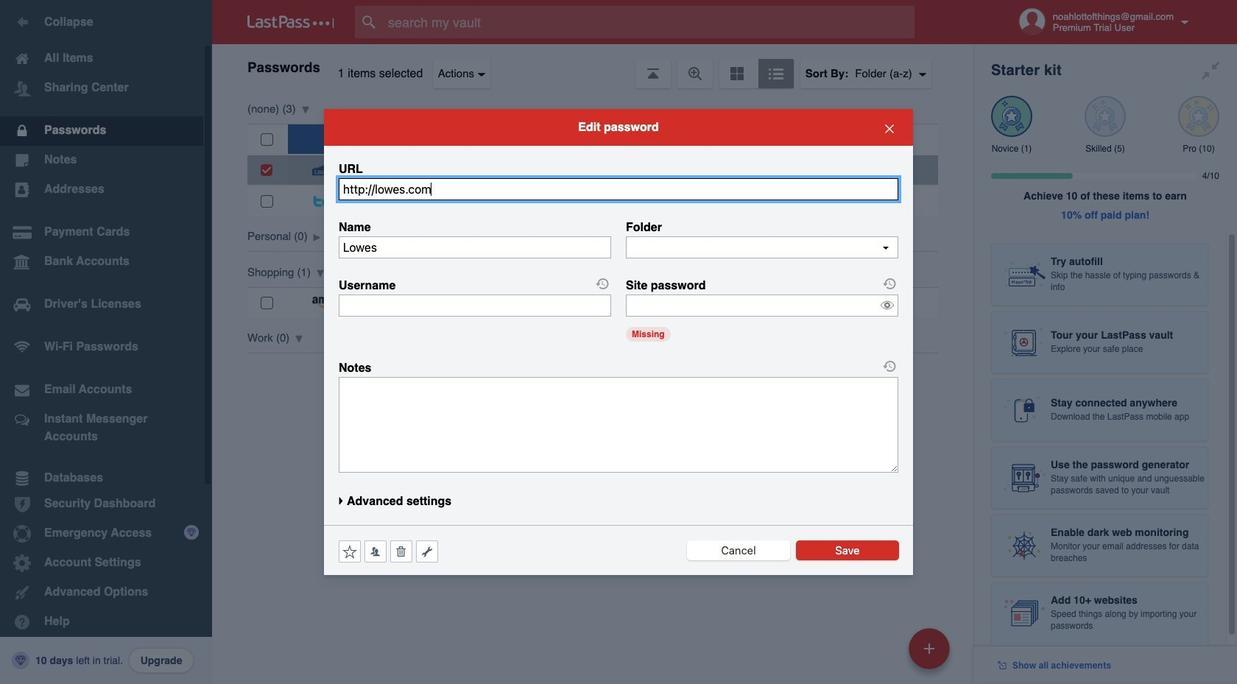 Task type: locate. For each thing, give the bounding box(es) containing it.
None text field
[[626, 236, 899, 258]]

Search search field
[[355, 6, 944, 38]]

None field
[[339, 178, 899, 200], [339, 236, 611, 258], [339, 294, 611, 317], [339, 178, 899, 200], [339, 236, 611, 258], [339, 294, 611, 317]]

None password field
[[626, 294, 899, 317]]

vault options navigation
[[212, 44, 974, 88]]

lastpass image
[[248, 15, 334, 29]]



Task type: vqa. For each thing, say whether or not it's contained in the screenshot.
the caret right icon
no



Task type: describe. For each thing, give the bounding box(es) containing it.
main navigation navigation
[[0, 0, 212, 684]]

search my vault text field
[[355, 6, 944, 38]]

new item navigation
[[904, 624, 959, 684]]

new item image
[[925, 643, 935, 654]]



